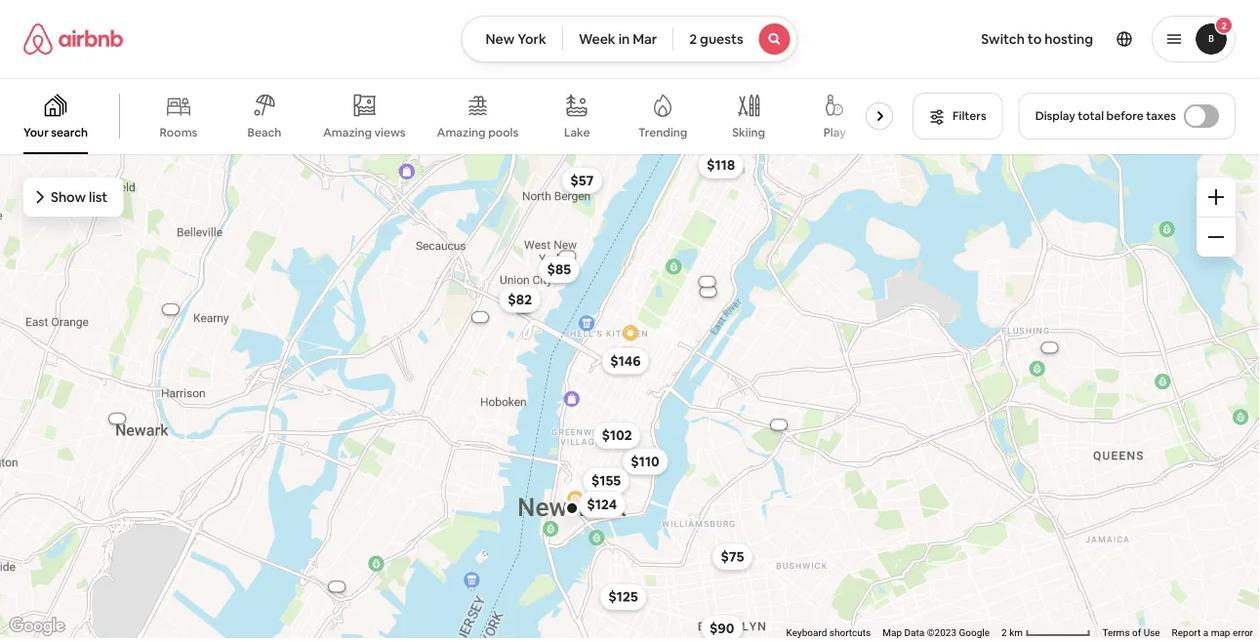 Task type: locate. For each thing, give the bounding box(es) containing it.
$118
[[707, 156, 735, 174]]

beach
[[247, 125, 281, 140]]

terms
[[1102, 627, 1130, 639]]

show list
[[51, 188, 108, 206]]

$85 button
[[538, 256, 580, 283]]

0 horizontal spatial 2
[[689, 30, 697, 48]]

a
[[1203, 627, 1209, 639]]

1 horizontal spatial 2
[[1001, 627, 1007, 639]]

$82 button
[[499, 286, 541, 313]]

amazing for amazing views
[[323, 125, 372, 140]]

filters button
[[913, 93, 1003, 140]]

new york button
[[461, 16, 563, 62]]

week in mar
[[579, 30, 657, 48]]

lake
[[564, 125, 590, 140]]

week
[[579, 30, 616, 48]]

1 horizontal spatial amazing
[[437, 125, 486, 140]]

your search
[[23, 125, 88, 140]]

$146 button
[[602, 347, 650, 375]]

terms of use link
[[1102, 627, 1160, 639]]

2 km button
[[996, 626, 1097, 639]]

keyboard shortcuts
[[786, 627, 871, 639]]

$57
[[570, 172, 594, 189]]

report a map error link
[[1172, 627, 1253, 639]]

$90
[[710, 620, 734, 637]]

map data ©2023 google
[[883, 627, 990, 639]]

None search field
[[461, 16, 798, 62]]

$118 button
[[698, 152, 744, 179]]

of
[[1132, 627, 1141, 639]]

before
[[1106, 108, 1144, 123]]

google image
[[5, 614, 69, 639]]

$75
[[721, 548, 744, 566]]

trending
[[638, 125, 688, 140]]

york
[[517, 30, 546, 48]]

amazing
[[323, 125, 372, 140], [437, 125, 486, 140]]

$125
[[608, 588, 638, 606]]

km
[[1009, 627, 1023, 639]]

play
[[824, 125, 846, 140]]

display total before taxes
[[1035, 108, 1176, 123]]

display total before taxes button
[[1019, 93, 1236, 140]]

2 inside search field
[[689, 30, 697, 48]]

2 horizontal spatial 2
[[1221, 19, 1227, 32]]

$90 button
[[701, 615, 743, 639]]

group
[[0, 78, 901, 154]]

$124
[[587, 496, 617, 513]]

amazing left pools
[[437, 125, 486, 140]]

2
[[1221, 19, 1227, 32], [689, 30, 697, 48], [1001, 627, 1007, 639]]

switch to hosting
[[981, 30, 1093, 48]]

2 inside dropdown button
[[1221, 19, 1227, 32]]

new york
[[486, 30, 546, 48]]

0 horizontal spatial amazing
[[323, 125, 372, 140]]

$82
[[508, 291, 532, 308]]

$102 button
[[593, 422, 641, 449]]

display
[[1035, 108, 1075, 123]]

use
[[1144, 627, 1160, 639]]

2 guests
[[689, 30, 743, 48]]

$125 button
[[600, 583, 647, 611]]

show list button
[[23, 178, 123, 217]]

amazing for amazing pools
[[437, 125, 486, 140]]

$110
[[631, 453, 659, 470]]

$75 button
[[712, 543, 753, 570]]

zoom out image
[[1208, 229, 1224, 245]]

your
[[23, 125, 49, 140]]

skiing
[[732, 125, 765, 140]]

2 for 2
[[1221, 19, 1227, 32]]

2 button
[[1152, 16, 1236, 62]]

2 km
[[1001, 627, 1025, 639]]

filters
[[953, 108, 986, 123]]

terms of use
[[1102, 627, 1160, 639]]

amazing left views
[[323, 125, 372, 140]]

$155
[[591, 472, 621, 490]]

keyboard
[[786, 627, 827, 639]]



Task type: describe. For each thing, give the bounding box(es) containing it.
to
[[1028, 30, 1042, 48]]

$110 button
[[622, 448, 668, 475]]

switch to hosting link
[[969, 19, 1105, 60]]

switch
[[981, 30, 1025, 48]]

©2023
[[927, 627, 957, 639]]

$124 button
[[578, 491, 626, 518]]

group containing amazing views
[[0, 78, 901, 154]]

$85
[[547, 261, 571, 278]]

in
[[618, 30, 630, 48]]

show
[[51, 188, 86, 206]]

amazing pools
[[437, 125, 519, 140]]

map
[[1211, 627, 1230, 639]]

google map
showing 42 stays. region
[[0, 152, 1259, 639]]

keyboard shortcuts button
[[786, 626, 871, 639]]

$146
[[610, 352, 641, 370]]

$57 button
[[562, 167, 603, 194]]

data
[[904, 627, 925, 639]]

2 guests button
[[673, 16, 798, 62]]

rooms
[[160, 125, 198, 140]]

report
[[1172, 627, 1201, 639]]

none search field containing new york
[[461, 16, 798, 62]]

hosting
[[1045, 30, 1093, 48]]

search
[[51, 125, 88, 140]]

zoom in image
[[1208, 189, 1224, 205]]

total
[[1078, 108, 1104, 123]]

amazing views
[[323, 125, 406, 140]]

error
[[1233, 627, 1253, 639]]

report a map error
[[1172, 627, 1253, 639]]

mar
[[633, 30, 657, 48]]

google
[[959, 627, 990, 639]]

shortcuts
[[829, 627, 871, 639]]

views
[[374, 125, 406, 140]]

2 for 2 km
[[1001, 627, 1007, 639]]

pools
[[488, 125, 519, 140]]

map
[[883, 627, 902, 639]]

week in mar button
[[562, 16, 674, 62]]

guests
[[700, 30, 743, 48]]

new
[[486, 30, 515, 48]]

list
[[89, 188, 108, 206]]

$155 button
[[583, 467, 630, 495]]

taxes
[[1146, 108, 1176, 123]]

$102
[[602, 427, 632, 444]]

profile element
[[821, 0, 1236, 78]]

2 for 2 guests
[[689, 30, 697, 48]]



Task type: vqa. For each thing, say whether or not it's contained in the screenshot.
$125
yes



